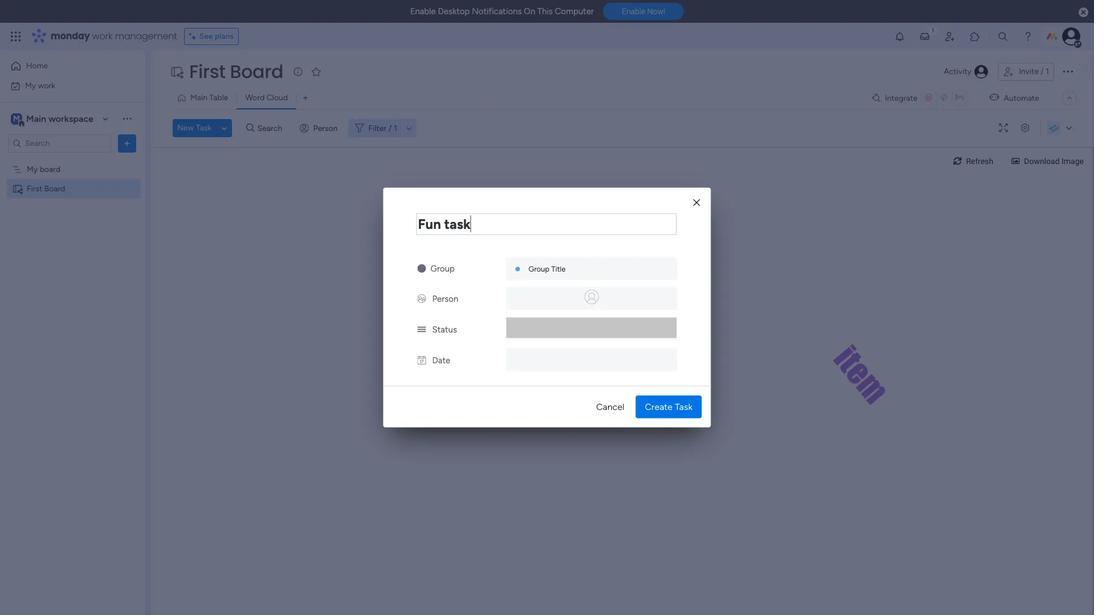 Task type: locate. For each thing, give the bounding box(es) containing it.
my
[[25, 81, 36, 90], [27, 164, 38, 174]]

integrate
[[885, 93, 918, 103]]

1 vertical spatial first
[[27, 184, 42, 194]]

task
[[196, 123, 212, 133], [675, 402, 693, 412]]

see plans button
[[184, 28, 239, 45]]

0 horizontal spatial person
[[313, 123, 338, 133]]

board up word
[[230, 59, 283, 84]]

enable left now!
[[622, 7, 646, 16]]

first board
[[189, 59, 283, 84], [27, 184, 65, 194]]

open full screen image
[[995, 124, 1013, 133]]

1 left "arrow down" image
[[394, 123, 397, 133]]

task inside dialog
[[675, 402, 693, 412]]

enable now! button
[[603, 3, 684, 20]]

1 horizontal spatial person
[[432, 294, 459, 304]]

show board description image
[[291, 66, 305, 78]]

0 vertical spatial person
[[313, 123, 338, 133]]

1 vertical spatial main
[[26, 113, 46, 124]]

person left filter
[[313, 123, 338, 133]]

1 right invite
[[1046, 67, 1050, 76]]

0 vertical spatial task
[[196, 123, 212, 133]]

enable inside button
[[622, 7, 646, 16]]

jacob simon image
[[1063, 27, 1081, 46]]

search everything image
[[998, 31, 1009, 42]]

my board
[[27, 164, 60, 174]]

1 horizontal spatial first
[[189, 59, 226, 84]]

/ right filter
[[389, 123, 392, 133]]

task right new
[[196, 123, 212, 133]]

word
[[245, 93, 265, 103]]

filter
[[369, 123, 387, 133]]

main inside button
[[190, 93, 208, 103]]

my down home
[[25, 81, 36, 90]]

help image
[[1023, 31, 1034, 42]]

/
[[1041, 67, 1044, 76], [389, 123, 392, 133]]

group left the title
[[529, 265, 550, 273]]

0 vertical spatial 1
[[1046, 67, 1050, 76]]

1 horizontal spatial enable
[[622, 7, 646, 16]]

board
[[40, 164, 60, 174]]

enable
[[410, 6, 436, 17], [622, 7, 646, 16]]

dialog
[[383, 188, 711, 428]]

word cloud
[[245, 93, 288, 103]]

plans
[[215, 31, 234, 41]]

automate
[[1004, 93, 1040, 103]]

management
[[115, 30, 177, 43]]

workspace
[[48, 113, 94, 124]]

person
[[313, 123, 338, 133], [432, 294, 459, 304]]

add view image
[[303, 94, 308, 102]]

1 vertical spatial task
[[675, 402, 693, 412]]

my inside button
[[25, 81, 36, 90]]

work
[[92, 30, 113, 43], [38, 81, 55, 90]]

1
[[1046, 67, 1050, 76], [394, 123, 397, 133]]

none field inside dialog
[[416, 213, 677, 235]]

new
[[177, 123, 194, 133]]

task right create
[[675, 402, 693, 412]]

settings image
[[1016, 124, 1035, 133]]

angle down image
[[222, 124, 227, 133]]

0 horizontal spatial work
[[38, 81, 55, 90]]

main right workspace icon
[[26, 113, 46, 124]]

0 horizontal spatial /
[[389, 123, 392, 133]]

main left table
[[190, 93, 208, 103]]

1 horizontal spatial 1
[[1046, 67, 1050, 76]]

shareable board image
[[12, 183, 23, 194]]

Search in workspace field
[[24, 137, 95, 150]]

1 horizontal spatial /
[[1041, 67, 1044, 76]]

1 inside button
[[1046, 67, 1050, 76]]

0 horizontal spatial 1
[[394, 123, 397, 133]]

enable left desktop
[[410, 6, 436, 17]]

this
[[538, 6, 553, 17]]

board down board
[[44, 184, 65, 194]]

filter / 1
[[369, 123, 397, 133]]

main table button
[[173, 89, 237, 107]]

cancel
[[596, 402, 625, 412]]

first right shareable board icon
[[27, 184, 42, 194]]

work down home
[[38, 81, 55, 90]]

/ inside invite / 1 button
[[1041, 67, 1044, 76]]

0 vertical spatial first
[[189, 59, 226, 84]]

0 horizontal spatial first board
[[27, 184, 65, 194]]

inbox image
[[920, 31, 931, 42]]

person right v2 multiple person column image
[[432, 294, 459, 304]]

first
[[189, 59, 226, 84], [27, 184, 42, 194]]

v2 status image
[[418, 325, 426, 335]]

invite / 1
[[1019, 67, 1050, 76]]

dapulse integrations image
[[872, 94, 881, 102]]

first board up table
[[189, 59, 283, 84]]

1 vertical spatial my
[[27, 164, 38, 174]]

0 horizontal spatial main
[[26, 113, 46, 124]]

main inside workspace selection element
[[26, 113, 46, 124]]

1 horizontal spatial main
[[190, 93, 208, 103]]

group right v2 sun "image"
[[431, 264, 455, 274]]

my for my work
[[25, 81, 36, 90]]

/ for filter
[[389, 123, 392, 133]]

group title
[[529, 265, 566, 273]]

work for monday
[[92, 30, 113, 43]]

invite members image
[[945, 31, 956, 42]]

activity button
[[940, 63, 994, 81]]

1 vertical spatial person
[[432, 294, 459, 304]]

my for my board
[[27, 164, 38, 174]]

work right monday
[[92, 30, 113, 43]]

1 vertical spatial work
[[38, 81, 55, 90]]

0 vertical spatial first board
[[189, 59, 283, 84]]

first up main table
[[189, 59, 226, 84]]

1 horizontal spatial group
[[529, 265, 550, 273]]

Search field
[[255, 120, 289, 136]]

title
[[552, 265, 566, 273]]

option
[[0, 159, 145, 161]]

create task
[[645, 402, 693, 412]]

0 horizontal spatial group
[[431, 264, 455, 274]]

0 vertical spatial work
[[92, 30, 113, 43]]

board
[[230, 59, 283, 84], [44, 184, 65, 194]]

enable for enable desktop notifications on this computer
[[410, 6, 436, 17]]

1 vertical spatial /
[[389, 123, 392, 133]]

0 horizontal spatial enable
[[410, 6, 436, 17]]

1 vertical spatial board
[[44, 184, 65, 194]]

1 horizontal spatial task
[[675, 402, 693, 412]]

workspace selection element
[[11, 112, 95, 127]]

None field
[[416, 213, 677, 235]]

first board down my board
[[27, 184, 65, 194]]

see plans
[[199, 31, 234, 41]]

/ right invite
[[1041, 67, 1044, 76]]

0 horizontal spatial first
[[27, 184, 42, 194]]

close image
[[693, 198, 700, 207]]

main
[[190, 93, 208, 103], [26, 113, 46, 124]]

see
[[199, 31, 213, 41]]

cancel button
[[587, 396, 634, 419]]

on
[[524, 6, 535, 17]]

First Board field
[[186, 59, 286, 84]]

monday
[[51, 30, 90, 43]]

my left board
[[27, 164, 38, 174]]

list box
[[0, 157, 145, 352]]

1 horizontal spatial work
[[92, 30, 113, 43]]

0 vertical spatial main
[[190, 93, 208, 103]]

0 vertical spatial /
[[1041, 67, 1044, 76]]

group
[[431, 264, 455, 274], [529, 265, 550, 273]]

0 vertical spatial my
[[25, 81, 36, 90]]

group for group
[[431, 264, 455, 274]]

table
[[209, 93, 228, 103]]

1 vertical spatial 1
[[394, 123, 397, 133]]

shareable board image
[[170, 65, 184, 79]]

1 vertical spatial first board
[[27, 184, 65, 194]]

0 horizontal spatial board
[[44, 184, 65, 194]]

autopilot image
[[990, 90, 1000, 105]]

work inside button
[[38, 81, 55, 90]]

0 vertical spatial board
[[230, 59, 283, 84]]

0 horizontal spatial task
[[196, 123, 212, 133]]

1 horizontal spatial board
[[230, 59, 283, 84]]

v2 sun image
[[418, 264, 426, 274]]

invite / 1 button
[[998, 63, 1055, 81]]



Task type: describe. For each thing, give the bounding box(es) containing it.
person inside dialog
[[432, 294, 459, 304]]

new task
[[177, 123, 212, 133]]

list box containing my board
[[0, 157, 145, 352]]

board inside list box
[[44, 184, 65, 194]]

notifications image
[[894, 31, 906, 42]]

add to favorites image
[[311, 66, 322, 77]]

group for group title
[[529, 265, 550, 273]]

now!
[[648, 7, 665, 16]]

1 for invite / 1
[[1046, 67, 1050, 76]]

workspace image
[[11, 113, 22, 125]]

create
[[645, 402, 673, 412]]

main for main table
[[190, 93, 208, 103]]

first inside list box
[[27, 184, 42, 194]]

task for new task
[[196, 123, 212, 133]]

enable desktop notifications on this computer
[[410, 6, 594, 17]]

new task button
[[173, 119, 216, 137]]

cloud
[[267, 93, 288, 103]]

1 image
[[928, 23, 938, 36]]

work for my
[[38, 81, 55, 90]]

task for create task
[[675, 402, 693, 412]]

v2 search image
[[246, 122, 255, 135]]

collapse board header image
[[1065, 93, 1075, 103]]

1 for filter / 1
[[394, 123, 397, 133]]

home button
[[7, 57, 123, 75]]

invite
[[1019, 67, 1039, 76]]

first board inside list box
[[27, 184, 65, 194]]

create task button
[[636, 396, 702, 419]]

person button
[[295, 119, 345, 137]]

date
[[432, 355, 451, 366]]

select product image
[[10, 31, 22, 42]]

word cloud button
[[237, 89, 296, 107]]

v2 multiple person column image
[[418, 294, 426, 304]]

/ for invite
[[1041, 67, 1044, 76]]

apps image
[[970, 31, 981, 42]]

main table
[[190, 93, 228, 103]]

notifications
[[472, 6, 522, 17]]

dialog containing cancel
[[383, 188, 711, 428]]

m
[[13, 114, 20, 123]]

main workspace
[[26, 113, 94, 124]]

home
[[26, 61, 48, 71]]

desktop
[[438, 6, 470, 17]]

status
[[432, 325, 457, 335]]

computer
[[555, 6, 594, 17]]

monday work management
[[51, 30, 177, 43]]

activity
[[944, 67, 972, 76]]

main for main workspace
[[26, 113, 46, 124]]

1 horizontal spatial first board
[[189, 59, 283, 84]]

enable now!
[[622, 7, 665, 16]]

dapulse date column image
[[418, 355, 426, 366]]

enable for enable now!
[[622, 7, 646, 16]]

arrow down image
[[402, 121, 416, 135]]

my work
[[25, 81, 55, 90]]

dapulse close image
[[1079, 7, 1089, 18]]

person inside popup button
[[313, 123, 338, 133]]

my work button
[[7, 77, 123, 95]]



Task type: vqa. For each thing, say whether or not it's contained in the screenshot.
Build corresponding to Build your own apps in a matter of hours - whether just for your own team or for others to use too.
no



